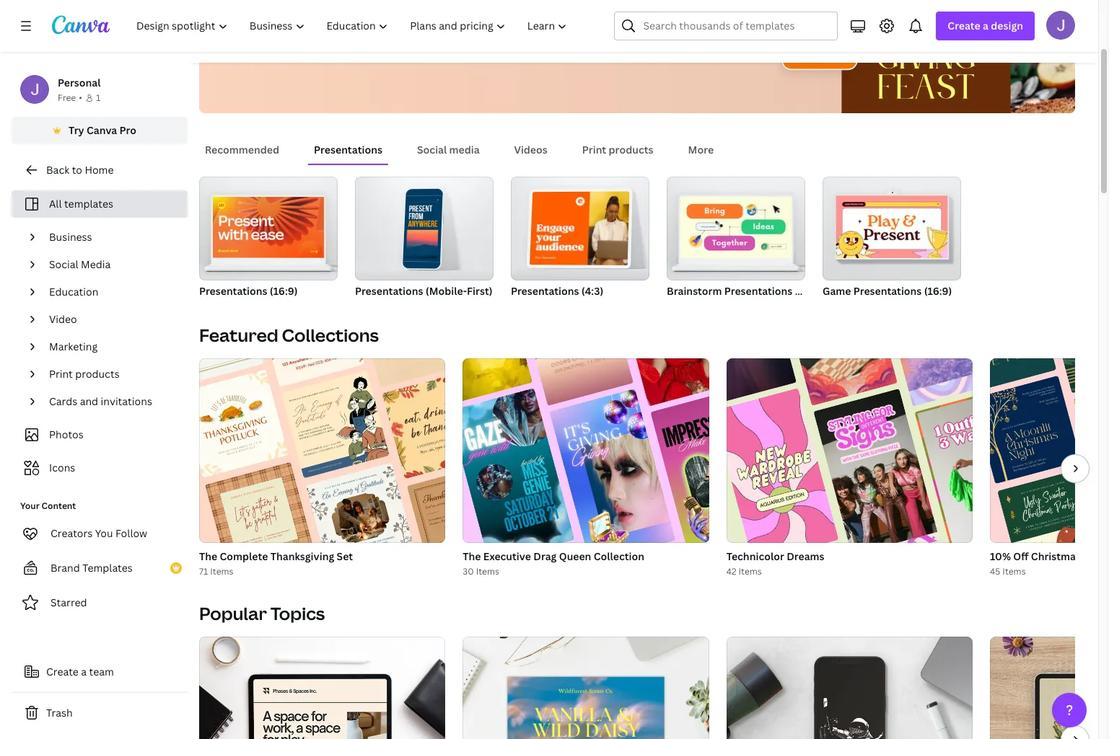 Task type: vqa. For each thing, say whether or not it's contained in the screenshot.
Request on the left
no



Task type: describe. For each thing, give the bounding box(es) containing it.
social media
[[417, 143, 480, 157]]

create a design
[[948, 19, 1023, 32]]

10%
[[990, 550, 1011, 564]]

education
[[49, 285, 98, 299]]

home
[[85, 163, 114, 177]]

collection
[[594, 550, 644, 564]]

your content
[[20, 500, 76, 512]]

a for team
[[81, 665, 87, 679]]

presentations (mobile-first)
[[355, 284, 493, 298]]

icons link
[[20, 455, 179, 482]]

recommended
[[205, 143, 279, 157]]

print products for "print products" link
[[49, 367, 120, 381]]

starred
[[51, 596, 87, 610]]

game presentations (16:9)
[[823, 284, 952, 298]]

cards
[[49, 395, 77, 408]]

a for design
[[983, 19, 989, 32]]

marketing link
[[43, 333, 179, 361]]

presentations (4:3)
[[511, 284, 603, 298]]

design your thanksgiving image
[[729, 0, 1075, 113]]

create a team button
[[12, 658, 188, 687]]

creators you follow
[[51, 527, 147, 541]]

templates
[[82, 561, 133, 575]]

the for the executive drag queen collection
[[463, 550, 481, 564]]

try canva pro
[[69, 123, 136, 137]]

content
[[42, 500, 76, 512]]

team
[[89, 665, 114, 679]]

topics
[[270, 602, 325, 626]]

the complete thanksgiving set 71 items
[[199, 550, 353, 578]]

executive
[[483, 550, 531, 564]]

try canva pro button
[[12, 117, 188, 144]]

brand templates
[[51, 561, 133, 575]]

trash
[[46, 707, 73, 720]]

canva
[[87, 123, 117, 137]]

to
[[72, 163, 82, 177]]

presentations for presentations
[[314, 143, 382, 157]]

presentations (16:9)
[[199, 284, 298, 298]]

aesthetic image
[[463, 637, 709, 740]]

create for create a design
[[948, 19, 981, 32]]

brainstorm presentations (16:9) link
[[667, 177, 823, 301]]

(16:9) for brainstorm presentations (16:9)
[[795, 284, 823, 298]]

game
[[823, 284, 851, 298]]

create a team
[[46, 665, 114, 679]]

try
[[69, 123, 84, 137]]

celebrate and create
[[234, 36, 337, 50]]

presentations (16:9) link
[[199, 177, 338, 301]]

presentation (16:9) image inside presentations (16:9) link
[[213, 197, 324, 258]]

presentations for presentations (16:9)
[[199, 284, 267, 298]]

brand templates link
[[12, 554, 188, 583]]

back to home
[[46, 163, 114, 177]]

(4:3)
[[582, 284, 603, 298]]

presentations (mobile-first) link
[[355, 177, 494, 301]]

your
[[20, 500, 40, 512]]

free •
[[58, 92, 82, 104]]

(16:9) for game presentations (16:9)
[[924, 284, 952, 298]]

71
[[199, 566, 208, 578]]

invitations
[[101, 395, 152, 408]]

(mobile-
[[426, 284, 467, 298]]

print for print products button
[[582, 143, 606, 157]]

design
[[991, 19, 1023, 32]]

print products link
[[43, 361, 179, 388]]

1
[[96, 92, 101, 104]]

thanksgiving
[[270, 550, 334, 564]]

collections
[[282, 323, 379, 347]]

celebrate and create link
[[222, 29, 348, 58]]

top level navigation element
[[127, 12, 580, 40]]

presentation (mobile-first) image inside presentations (mobile-first) link
[[403, 196, 443, 262]]

photos
[[49, 428, 84, 442]]

you
[[95, 527, 113, 541]]

off
[[1013, 550, 1029, 564]]

1 (16:9) from the left
[[270, 284, 298, 298]]

the complete thanksgiving set link
[[199, 549, 445, 565]]

templates
[[64, 197, 113, 211]]

presentations (4:3) link
[[511, 177, 649, 301]]

personal
[[58, 76, 101, 89]]

videos
[[514, 143, 548, 157]]

media
[[449, 143, 480, 157]]

pro
[[119, 123, 136, 137]]

follow
[[115, 527, 147, 541]]



Task type: locate. For each thing, give the bounding box(es) containing it.
0 horizontal spatial (16:9)
[[270, 284, 298, 298]]

brainstorm presentations (16:9)
[[667, 284, 823, 298]]

education link
[[43, 279, 179, 306]]

3 items from the left
[[739, 566, 762, 578]]

cards and invitations
[[49, 395, 152, 408]]

all
[[49, 197, 62, 211]]

create for create a team
[[46, 665, 79, 679]]

game presentation (16:9) image
[[823, 177, 961, 281], [836, 196, 948, 259]]

products up cards and invitations
[[75, 367, 120, 381]]

video link
[[43, 306, 179, 333]]

technicolor dreams link
[[726, 549, 973, 565]]

presentation (16:9) image
[[199, 177, 338, 281], [213, 197, 324, 258]]

2 items from the left
[[476, 566, 499, 578]]

jacob simon image
[[1046, 11, 1075, 40]]

presentations for presentations (mobile-first)
[[355, 284, 423, 298]]

photos link
[[20, 421, 179, 449]]

0 vertical spatial and
[[284, 36, 303, 50]]

print right videos
[[582, 143, 606, 157]]

products for "print products" link
[[75, 367, 120, 381]]

a left team
[[81, 665, 87, 679]]

print up cards
[[49, 367, 73, 381]]

brainstorm presentation (16:9) image
[[667, 177, 805, 281], [681, 197, 792, 258]]

products
[[609, 143, 654, 157], [75, 367, 120, 381]]

create inside button
[[46, 665, 79, 679]]

•
[[79, 92, 82, 104]]

more
[[688, 143, 714, 157]]

print inside 10% off christmas print 45 items
[[1083, 550, 1107, 564]]

create inside dropdown button
[[948, 19, 981, 32]]

starred link
[[12, 589, 188, 618]]

1 vertical spatial products
[[75, 367, 120, 381]]

a left design
[[983, 19, 989, 32]]

items inside 10% off christmas print 45 items
[[1003, 566, 1026, 578]]

0 horizontal spatial a
[[81, 665, 87, 679]]

items down off
[[1003, 566, 1026, 578]]

and
[[284, 36, 303, 50], [80, 395, 98, 408]]

featured collections
[[199, 323, 379, 347]]

the executive drag queen collection link
[[463, 549, 709, 565]]

game presentation (16:9) image inside game presentations (16:9) link
[[836, 196, 948, 259]]

print products button
[[576, 136, 659, 164]]

a
[[983, 19, 989, 32], [81, 665, 87, 679]]

2 horizontal spatial print
[[1083, 550, 1107, 564]]

creators
[[51, 527, 93, 541]]

1 vertical spatial social
[[49, 258, 78, 271]]

(16:9)
[[270, 284, 298, 298], [795, 284, 823, 298], [924, 284, 952, 298]]

0 vertical spatial create
[[948, 19, 981, 32]]

0 horizontal spatial create
[[46, 665, 79, 679]]

and right cards
[[80, 395, 98, 408]]

2 horizontal spatial (16:9)
[[924, 284, 952, 298]]

and left create
[[284, 36, 303, 50]]

social left media
[[417, 143, 447, 157]]

items down technicolor
[[739, 566, 762, 578]]

print
[[582, 143, 606, 157], [49, 367, 73, 381], [1083, 550, 1107, 564]]

None search field
[[614, 12, 838, 40]]

2 vertical spatial print
[[1083, 550, 1107, 564]]

drag
[[533, 550, 557, 564]]

game presentations (16:9) link
[[823, 177, 961, 301]]

items inside technicolor dreams 42 items
[[739, 566, 762, 578]]

0 vertical spatial print products
[[582, 143, 654, 157]]

0 horizontal spatial print
[[49, 367, 73, 381]]

presentations for presentations (4:3)
[[511, 284, 579, 298]]

45
[[990, 566, 1000, 578]]

a inside dropdown button
[[983, 19, 989, 32]]

1 horizontal spatial print
[[582, 143, 606, 157]]

social for social media
[[417, 143, 447, 157]]

the for the complete thanksgiving set
[[199, 550, 217, 564]]

print products for print products button
[[582, 143, 654, 157]]

technicolor
[[726, 550, 784, 564]]

1 vertical spatial create
[[46, 665, 79, 679]]

queen
[[559, 550, 591, 564]]

1 horizontal spatial print products
[[582, 143, 654, 157]]

1 vertical spatial and
[[80, 395, 98, 408]]

the inside the executive drag queen collection 30 items
[[463, 550, 481, 564]]

2 (16:9) from the left
[[795, 284, 823, 298]]

0 vertical spatial a
[[983, 19, 989, 32]]

10% off christmas print 45 items
[[990, 550, 1107, 578]]

1 vertical spatial print
[[49, 367, 73, 381]]

social media button
[[411, 136, 485, 164]]

1 horizontal spatial and
[[284, 36, 303, 50]]

1 horizontal spatial a
[[983, 19, 989, 32]]

products left more
[[609, 143, 654, 157]]

all templates
[[49, 197, 113, 211]]

the up the 71
[[199, 550, 217, 564]]

1 horizontal spatial the
[[463, 550, 481, 564]]

icons
[[49, 461, 75, 475]]

complete
[[220, 550, 268, 564]]

presentations inside button
[[314, 143, 382, 157]]

1 items from the left
[[210, 566, 234, 578]]

0 horizontal spatial and
[[80, 395, 98, 408]]

and for celebrate
[[284, 36, 303, 50]]

1 vertical spatial print products
[[49, 367, 120, 381]]

creators you follow link
[[12, 520, 188, 548]]

celebrate
[[234, 36, 282, 50]]

a inside button
[[81, 665, 87, 679]]

create
[[305, 36, 337, 50]]

Search search field
[[643, 12, 829, 40]]

0 vertical spatial social
[[417, 143, 447, 157]]

marketing
[[49, 340, 98, 354]]

items right the 71
[[210, 566, 234, 578]]

print products inside button
[[582, 143, 654, 157]]

0 vertical spatial products
[[609, 143, 654, 157]]

set
[[337, 550, 353, 564]]

business link
[[43, 224, 179, 251]]

0 horizontal spatial the
[[199, 550, 217, 564]]

technicolor dreams 42 items
[[726, 550, 824, 578]]

1 horizontal spatial (16:9)
[[795, 284, 823, 298]]

back
[[46, 163, 69, 177]]

videos button
[[508, 136, 553, 164]]

the up 30
[[463, 550, 481, 564]]

print for "print products" link
[[49, 367, 73, 381]]

42
[[726, 566, 736, 578]]

media
[[81, 258, 111, 271]]

0 horizontal spatial products
[[75, 367, 120, 381]]

2 the from the left
[[463, 550, 481, 564]]

presentation (4:3) image inside presentations (4:3) link
[[530, 192, 630, 266]]

30
[[463, 566, 474, 578]]

products for print products button
[[609, 143, 654, 157]]

create left team
[[46, 665, 79, 679]]

dreams
[[787, 550, 824, 564]]

more button
[[682, 136, 720, 164]]

social inside button
[[417, 143, 447, 157]]

social media link
[[43, 251, 179, 279]]

free
[[58, 92, 76, 104]]

1 vertical spatial a
[[81, 665, 87, 679]]

small business image
[[199, 637, 445, 740]]

create left design
[[948, 19, 981, 32]]

print inside button
[[582, 143, 606, 157]]

1 the from the left
[[199, 550, 217, 564]]

the inside the complete thanksgiving set 71 items
[[199, 550, 217, 564]]

and for cards
[[80, 395, 98, 408]]

products inside button
[[609, 143, 654, 157]]

social for social media
[[49, 258, 78, 271]]

social
[[417, 143, 447, 157], [49, 258, 78, 271]]

0 horizontal spatial print products
[[49, 367, 120, 381]]

trash link
[[12, 699, 188, 728]]

cards and invitations link
[[43, 388, 179, 416]]

brainstorm
[[667, 284, 722, 298]]

presentations button
[[308, 136, 388, 164]]

print products
[[582, 143, 654, 157], [49, 367, 120, 381]]

0 horizontal spatial social
[[49, 258, 78, 271]]

1 horizontal spatial products
[[609, 143, 654, 157]]

1 horizontal spatial social
[[417, 143, 447, 157]]

social media
[[49, 258, 111, 271]]

1 horizontal spatial create
[[948, 19, 981, 32]]

10% off christmas print link
[[990, 549, 1109, 565]]

space image
[[726, 637, 973, 740]]

items right 30
[[476, 566, 499, 578]]

business
[[49, 230, 92, 244]]

brand
[[51, 561, 80, 575]]

presentation (4:3) image
[[511, 177, 649, 281], [530, 192, 630, 266]]

4 items from the left
[[1003, 566, 1026, 578]]

presentations
[[314, 143, 382, 157], [199, 284, 267, 298], [355, 284, 423, 298], [511, 284, 579, 298], [724, 284, 793, 298], [854, 284, 922, 298]]

items inside the executive drag queen collection 30 items
[[476, 566, 499, 578]]

first)
[[467, 284, 493, 298]]

featured
[[199, 323, 278, 347]]

3 (16:9) from the left
[[924, 284, 952, 298]]

print right the christmas
[[1083, 550, 1107, 564]]

social down the "business"
[[49, 258, 78, 271]]

create a design button
[[936, 12, 1035, 40]]

vintage image
[[990, 637, 1109, 740]]

0 vertical spatial print
[[582, 143, 606, 157]]

video
[[49, 312, 77, 326]]

presentation (mobile-first) image
[[355, 177, 494, 281], [403, 196, 443, 262]]

items inside the complete thanksgiving set 71 items
[[210, 566, 234, 578]]

back to home link
[[12, 156, 188, 185]]



